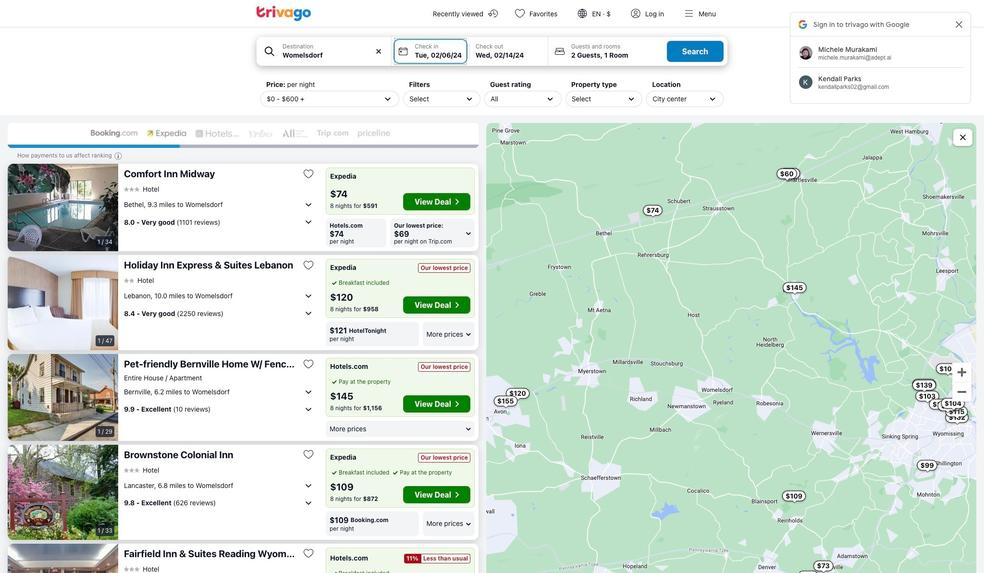 Task type: describe. For each thing, give the bounding box(es) containing it.
booking.com image
[[90, 129, 138, 138]]

accor image
[[282, 129, 309, 138]]

vrbo image
[[248, 129, 274, 138]]

expedia image
[[146, 129, 187, 138]]

comfort inn midway, (bethel, usa) image
[[8, 164, 118, 251]]



Task type: locate. For each thing, give the bounding box(es) containing it.
priceline image
[[357, 129, 393, 138]]

clear image
[[375, 47, 383, 56]]

pet-friendly bernville home w/ fenced backyard!, (bernville, usa) image
[[8, 354, 118, 441]]

trip.com image
[[317, 129, 350, 138]]

fairfield inn & suites reading wyomissing, (reading, usa) image
[[8, 544, 118, 574]]

brownstone colonial inn, (lancaster, usa) image
[[8, 445, 118, 540]]

map region
[[487, 123, 977, 574]]

trivago logo image
[[257, 6, 312, 21]]

holiday inn express & suites lebanon, (lebanon, usa) image
[[8, 255, 118, 351]]

hotels.com image
[[195, 129, 240, 138]]

Where to? search field
[[283, 50, 386, 60]]

None field
[[257, 37, 392, 66]]



